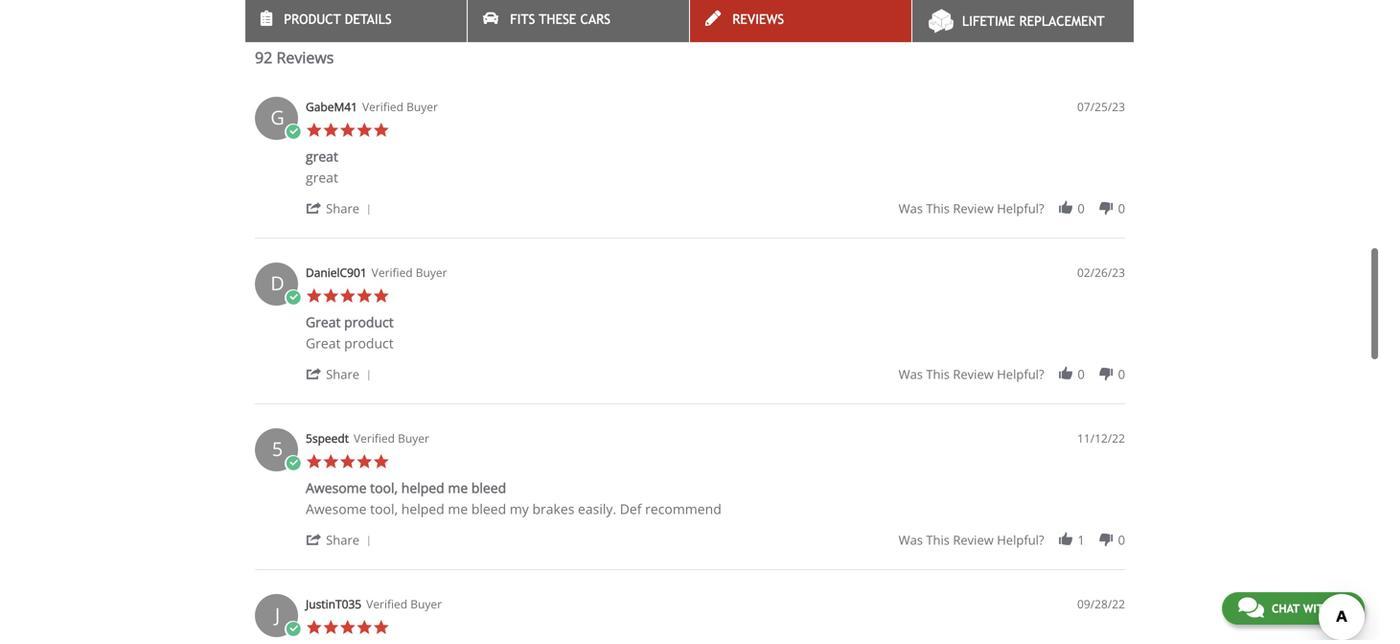 Task type: locate. For each thing, give the bounding box(es) containing it.
2 circle checkmark image from the top
[[285, 621, 301, 638]]

circle checkmark image for d
[[285, 290, 301, 306]]

1 share image from the top
[[306, 200, 323, 217]]

j
[[275, 602, 280, 628]]

fits these cars link
[[468, 0, 689, 42]]

was for g
[[899, 200, 923, 217]]

3 share button from the top
[[306, 531, 378, 549]]

awesome tool, helped me bleed heading
[[306, 479, 506, 501]]

09/28/22
[[1078, 596, 1125, 612]]

1 share from the top
[[326, 200, 360, 217]]

circle checkmark image for g
[[285, 124, 301, 141]]

1 bleed from the top
[[471, 479, 506, 497]]

gabem41
[[306, 99, 358, 115]]

0 vertical spatial helped
[[401, 479, 445, 497]]

2 helpful? from the top
[[997, 366, 1044, 383]]

0 vertical spatial seperator image
[[363, 370, 375, 382]]

share button up justint035
[[306, 531, 378, 549]]

1 vertical spatial share image
[[306, 366, 323, 383]]

great heading
[[306, 147, 338, 169]]

verified for 5
[[354, 431, 395, 446]]

seperator image
[[363, 204, 375, 216]]

1 vertical spatial tool,
[[370, 500, 398, 518]]

share image down great great
[[306, 200, 323, 217]]

2 was this review helpful? from the top
[[899, 366, 1044, 383]]

helpful? left the "vote up review by gabem41 on 25 jul 2023" icon
[[997, 200, 1044, 217]]

tool,
[[370, 479, 398, 497], [370, 500, 398, 518]]

3 group from the top
[[899, 532, 1125, 549]]

share button down great product great product
[[306, 365, 378, 383]]

1 vertical spatial helped
[[401, 500, 445, 518]]

2 vertical spatial share image
[[306, 532, 323, 548]]

star image
[[306, 122, 323, 139], [323, 122, 339, 139], [339, 122, 356, 139], [323, 288, 339, 305], [339, 288, 356, 305], [356, 288, 373, 305], [306, 454, 323, 470], [339, 454, 356, 470], [356, 454, 373, 470], [306, 619, 323, 636], [323, 619, 339, 636]]

92
[[255, 47, 273, 68]]

2 seperator image from the top
[[363, 536, 375, 548]]

2 review from the top
[[953, 366, 994, 383]]

tab panel
[[245, 87, 1135, 640]]

justint035 verified buyer
[[306, 596, 442, 612]]

buyer
[[407, 99, 438, 115], [416, 265, 447, 281], [398, 431, 429, 446], [411, 596, 442, 612]]

verified buyer heading right justint035
[[366, 596, 442, 613]]

2 tool, from the top
[[370, 500, 398, 518]]

1 vertical spatial seperator image
[[363, 536, 375, 548]]

recommend
[[645, 500, 722, 518]]

0 right the "vote down review by gabem41 on 25 jul 2023" "icon"
[[1118, 200, 1125, 217]]

buyer right gabem41
[[407, 99, 438, 115]]

great
[[306, 147, 338, 166], [306, 168, 338, 187]]

2 awesome from the top
[[306, 500, 367, 518]]

0
[[1078, 200, 1085, 217], [1118, 200, 1125, 217], [1078, 366, 1085, 383], [1118, 366, 1125, 383], [1118, 532, 1125, 549]]

verified buyer heading for j
[[366, 596, 442, 613]]

1 vertical spatial share button
[[306, 365, 378, 383]]

2 vertical spatial review
[[953, 532, 994, 549]]

0 vertical spatial circle checkmark image
[[285, 456, 301, 472]]

1 vertical spatial bleed
[[471, 500, 506, 518]]

helpful?
[[997, 200, 1044, 217], [997, 366, 1044, 383], [997, 532, 1044, 549]]

seperator image up justint035 verified buyer
[[363, 536, 375, 548]]

1 vertical spatial was
[[899, 366, 923, 383]]

share
[[326, 200, 360, 217], [326, 366, 360, 383], [326, 532, 360, 549]]

0 vertical spatial share image
[[306, 200, 323, 217]]

2 share from the top
[[326, 366, 360, 383]]

verified
[[362, 99, 404, 115], [372, 265, 413, 281], [354, 431, 395, 446], [366, 596, 408, 612]]

replacement
[[1019, 13, 1105, 29]]

1 was this review helpful? from the top
[[899, 200, 1044, 217]]

review left vote up review by 5speedt on 12 nov 2022 icon
[[953, 532, 994, 549]]

review left vote up review by danielc901 on 26 feb 2023 image
[[953, 366, 994, 383]]

1 vertical spatial circle checkmark image
[[285, 621, 301, 638]]

helpful? for 5
[[997, 532, 1044, 549]]

review left the "vote up review by gabem41 on 25 jul 2023" icon
[[953, 200, 994, 217]]

vote up review by 5speedt on 12 nov 2022 image
[[1058, 532, 1074, 548]]

buyer for j
[[411, 596, 442, 612]]

seperator image down great product great product
[[363, 370, 375, 382]]

2 was from the top
[[899, 366, 923, 383]]

was this review helpful? left vote up review by danielc901 on 26 feb 2023 image
[[899, 366, 1044, 383]]

0 vertical spatial great
[[306, 147, 338, 166]]

share for 5
[[326, 532, 360, 549]]

2 great from the top
[[306, 168, 338, 187]]

1 review from the top
[[953, 200, 994, 217]]

0 horizontal spatial reviews
[[277, 47, 334, 68]]

0 vertical spatial group
[[899, 200, 1125, 217]]

circle checkmark image right the 5
[[285, 456, 301, 472]]

5speedt
[[306, 431, 349, 446]]

0 vertical spatial me
[[448, 479, 468, 497]]

review for d
[[953, 366, 994, 383]]

3 share from the top
[[326, 532, 360, 549]]

3 helpful? from the top
[[997, 532, 1044, 549]]

2 vertical spatial group
[[899, 532, 1125, 549]]

was this review helpful? left vote up review by 5speedt on 12 nov 2022 icon
[[899, 532, 1044, 549]]

share button
[[306, 199, 378, 217], [306, 365, 378, 383], [306, 531, 378, 549]]

helpful? for d
[[997, 366, 1044, 383]]

2 share button from the top
[[306, 365, 378, 383]]

1 circle checkmark image from the top
[[285, 124, 301, 141]]

1 vertical spatial product
[[344, 334, 394, 352]]

share button for g
[[306, 199, 378, 217]]

g
[[271, 104, 284, 131]]

1 vertical spatial review
[[953, 366, 994, 383]]

0 vertical spatial circle checkmark image
[[285, 124, 301, 141]]

2 vertical spatial helpful?
[[997, 532, 1044, 549]]

my
[[510, 500, 529, 518]]

1 helpful? from the top
[[997, 200, 1044, 217]]

2 vertical spatial share button
[[306, 531, 378, 549]]

circle checkmark image
[[285, 456, 301, 472], [285, 621, 301, 638]]

d
[[271, 270, 284, 296]]

0 vertical spatial share
[[326, 200, 360, 217]]

share up justint035
[[326, 532, 360, 549]]

product details
[[284, 12, 392, 27]]

1 me from the top
[[448, 479, 468, 497]]

2 group from the top
[[899, 366, 1125, 383]]

0 vertical spatial review
[[953, 200, 994, 217]]

def
[[620, 500, 642, 518]]

verified buyer heading right danielc901
[[372, 265, 447, 281]]

1 group from the top
[[899, 200, 1125, 217]]

2 share image from the top
[[306, 366, 323, 383]]

tab panel containing g
[[245, 87, 1135, 640]]

chat with us
[[1272, 602, 1349, 615]]

verified buyer heading up "awesome tool, helped me bleed" heading
[[354, 431, 429, 447]]

this
[[926, 200, 950, 217], [926, 366, 950, 383], [926, 532, 950, 549]]

circle checkmark image right g
[[285, 124, 301, 141]]

0 vertical spatial share button
[[306, 199, 378, 217]]

0 vertical spatial reviews
[[733, 12, 784, 27]]

awesome
[[306, 479, 367, 497], [306, 500, 367, 518]]

reviews link
[[690, 0, 912, 42]]

3 review from the top
[[953, 532, 994, 549]]

1 vertical spatial share
[[326, 366, 360, 383]]

0 vertical spatial bleed
[[471, 479, 506, 497]]

2 vertical spatial was
[[899, 532, 923, 549]]

2 this from the top
[[926, 366, 950, 383]]

3 was from the top
[[899, 532, 923, 549]]

vote up review by danielc901 on 26 feb 2023 image
[[1058, 366, 1074, 383]]

circle checkmark image for j
[[285, 621, 301, 638]]

was this review helpful?
[[899, 200, 1044, 217], [899, 366, 1044, 383], [899, 532, 1044, 549]]

0 vertical spatial was this review helpful?
[[899, 200, 1044, 217]]

1 seperator image from the top
[[363, 370, 375, 382]]

product
[[344, 313, 394, 331], [344, 334, 394, 352]]

1 vertical spatial great
[[306, 334, 341, 352]]

verified right gabem41
[[362, 99, 404, 115]]

buyer right justint035
[[411, 596, 442, 612]]

1 share button from the top
[[306, 199, 378, 217]]

0 vertical spatial helpful?
[[997, 200, 1044, 217]]

1 vertical spatial great
[[306, 168, 338, 187]]

2 circle checkmark image from the top
[[285, 290, 301, 306]]

star image
[[356, 122, 373, 139], [373, 122, 390, 139], [306, 288, 323, 305], [373, 288, 390, 305], [323, 454, 339, 470], [373, 454, 390, 470], [339, 619, 356, 636], [356, 619, 373, 636], [373, 619, 390, 636]]

fits
[[510, 12, 535, 27]]

great
[[306, 313, 341, 331], [306, 334, 341, 352]]

verified right justint035
[[366, 596, 408, 612]]

0 vertical spatial great
[[306, 313, 341, 331]]

seperator image
[[363, 370, 375, 382], [363, 536, 375, 548]]

verified buyer heading
[[362, 99, 438, 115], [372, 265, 447, 281], [354, 431, 429, 447], [366, 596, 442, 613]]

1 this from the top
[[926, 200, 950, 217]]

justint035
[[306, 596, 362, 612]]

circle checkmark image right j
[[285, 621, 301, 638]]

verified right 5speedt
[[354, 431, 395, 446]]

verified buyer heading right gabem41
[[362, 99, 438, 115]]

1 was from the top
[[899, 200, 923, 217]]

awesome tool, helped me bleed awesome tool, helped me bleed my brakes easily. def recommend
[[306, 479, 722, 518]]

2 vertical spatial was this review helpful?
[[899, 532, 1044, 549]]

2 vertical spatial this
[[926, 532, 950, 549]]

helpful? left vote up review by 5speedt on 12 nov 2022 icon
[[997, 532, 1044, 549]]

circle checkmark image right 'd'
[[285, 290, 301, 306]]

3 this from the top
[[926, 532, 950, 549]]

group
[[899, 200, 1125, 217], [899, 366, 1125, 383], [899, 532, 1125, 549]]

buyer right danielc901
[[416, 265, 447, 281]]

2 great from the top
[[306, 334, 341, 352]]

share left seperator image
[[326, 200, 360, 217]]

circle checkmark image
[[285, 124, 301, 141], [285, 290, 301, 306]]

helpful? left vote up review by danielc901 on 26 feb 2023 image
[[997, 366, 1044, 383]]

buyer for 5
[[398, 431, 429, 446]]

seperator image for d
[[363, 370, 375, 382]]

1 vertical spatial helpful?
[[997, 366, 1044, 383]]

helped
[[401, 479, 445, 497], [401, 500, 445, 518]]

0 right vote down review by danielc901 on 26 feb 2023 image
[[1118, 366, 1125, 383]]

was this review helpful? left the "vote up review by gabem41 on 25 jul 2023" icon
[[899, 200, 1044, 217]]

0 vertical spatial was
[[899, 200, 923, 217]]

helpful? for g
[[997, 200, 1044, 217]]

bleed
[[471, 479, 506, 497], [471, 500, 506, 518]]

great product great product
[[306, 313, 394, 352]]

was
[[899, 200, 923, 217], [899, 366, 923, 383], [899, 532, 923, 549]]

0 vertical spatial awesome
[[306, 479, 367, 497]]

vote down review by 5speedt on 12 nov 2022 image
[[1098, 532, 1115, 548]]

chat
[[1272, 602, 1300, 615]]

verified for j
[[366, 596, 408, 612]]

cars
[[580, 12, 611, 27]]

lifetime replacement link
[[913, 0, 1134, 42]]

danielc901
[[306, 265, 367, 281]]

share down great product great product
[[326, 366, 360, 383]]

us
[[1335, 602, 1349, 615]]

3 was this review helpful? from the top
[[899, 532, 1044, 549]]

share button down great great
[[306, 199, 378, 217]]

0 right the vote down review by 5speedt on 12 nov 2022 image in the bottom right of the page
[[1118, 532, 1125, 549]]

0 vertical spatial this
[[926, 200, 950, 217]]

verified buyer heading for d
[[372, 265, 447, 281]]

details
[[345, 12, 392, 27]]

92 reviews
[[255, 47, 334, 68]]

share image down great product great product
[[306, 366, 323, 383]]

3 share image from the top
[[306, 532, 323, 548]]

group for g
[[899, 200, 1125, 217]]

1 vertical spatial me
[[448, 500, 468, 518]]

gabem41 verified buyer
[[306, 99, 438, 115]]

review
[[953, 200, 994, 217], [953, 366, 994, 383], [953, 532, 994, 549]]

verified for g
[[362, 99, 404, 115]]

0 vertical spatial tool,
[[370, 479, 398, 497]]

share image
[[306, 200, 323, 217], [306, 366, 323, 383], [306, 532, 323, 548]]

1 vertical spatial group
[[899, 366, 1125, 383]]

verified right danielc901
[[372, 265, 413, 281]]

1 vertical spatial this
[[926, 366, 950, 383]]

buyer up "awesome tool, helped me bleed" heading
[[398, 431, 429, 446]]

1 awesome from the top
[[306, 479, 367, 497]]

chat with us link
[[1222, 592, 1365, 625]]

2 vertical spatial share
[[326, 532, 360, 549]]

1 vertical spatial was this review helpful?
[[899, 366, 1044, 383]]

2 bleed from the top
[[471, 500, 506, 518]]

was this review helpful? for d
[[899, 366, 1044, 383]]

share image for g
[[306, 200, 323, 217]]

0 for g
[[1118, 200, 1125, 217]]

1 circle checkmark image from the top
[[285, 456, 301, 472]]

1 product from the top
[[344, 313, 394, 331]]

me
[[448, 479, 468, 497], [448, 500, 468, 518]]

0 vertical spatial product
[[344, 313, 394, 331]]

vote up review by gabem41 on 25 jul 2023 image
[[1058, 200, 1074, 217]]

group for 5
[[899, 532, 1125, 549]]

07/25/23
[[1078, 99, 1125, 115]]

1 vertical spatial awesome
[[306, 500, 367, 518]]

1 vertical spatial circle checkmark image
[[285, 290, 301, 306]]

reviews
[[733, 12, 784, 27], [277, 47, 334, 68]]

0 for 5
[[1118, 532, 1125, 549]]

share image up justint035
[[306, 532, 323, 548]]

this for 5
[[926, 532, 950, 549]]



Task type: vqa. For each thing, say whether or not it's contained in the screenshot.
middle seperator image
yes



Task type: describe. For each thing, give the bounding box(es) containing it.
review date 09/28/22 element
[[1078, 596, 1125, 613]]

2 helped from the top
[[401, 500, 445, 518]]

seperator image for 5
[[363, 536, 375, 548]]

share for g
[[326, 200, 360, 217]]

1
[[1078, 532, 1085, 549]]

1 tool, from the top
[[370, 479, 398, 497]]

verified buyer heading for 5
[[354, 431, 429, 447]]

1 vertical spatial reviews
[[277, 47, 334, 68]]

brakes
[[532, 500, 575, 518]]

buyer for g
[[407, 99, 438, 115]]

vote down review by gabem41 on 25 jul 2023 image
[[1098, 200, 1115, 217]]

was this review helpful? for 5
[[899, 532, 1044, 549]]

was for 5
[[899, 532, 923, 549]]

share image for d
[[306, 366, 323, 383]]

review date 02/26/23 element
[[1078, 265, 1125, 281]]

share button for 5
[[306, 531, 378, 549]]

fits these cars
[[510, 12, 611, 27]]

2 me from the top
[[448, 500, 468, 518]]

1 helped from the top
[[401, 479, 445, 497]]

1 horizontal spatial reviews
[[733, 12, 784, 27]]

this for d
[[926, 366, 950, 383]]

0 for d
[[1118, 366, 1125, 383]]

buyer for d
[[416, 265, 447, 281]]

was for d
[[899, 366, 923, 383]]

lifetime replacement
[[962, 13, 1105, 29]]

great product heading
[[306, 313, 394, 335]]

product
[[284, 12, 341, 27]]

great great
[[306, 147, 338, 187]]

verified buyer heading for g
[[362, 99, 438, 115]]

danielc901 verified buyer
[[306, 265, 447, 281]]

review for g
[[953, 200, 994, 217]]

share button for d
[[306, 365, 378, 383]]

5
[[272, 436, 283, 462]]

verified for d
[[372, 265, 413, 281]]

circle checkmark image for 5
[[285, 456, 301, 472]]

0 right vote up review by danielc901 on 26 feb 2023 image
[[1078, 366, 1085, 383]]

share for d
[[326, 366, 360, 383]]

this for g
[[926, 200, 950, 217]]

review date 07/25/23 element
[[1078, 99, 1125, 115]]

0 right the "vote up review by gabem41 on 25 jul 2023" icon
[[1078, 200, 1085, 217]]

share image for 5
[[306, 532, 323, 548]]

2 product from the top
[[344, 334, 394, 352]]

1 great from the top
[[306, 313, 341, 331]]

these
[[539, 12, 576, 27]]

with
[[1303, 602, 1332, 615]]

5speedt verified buyer
[[306, 431, 429, 446]]

11/12/22
[[1078, 431, 1125, 446]]

1 great from the top
[[306, 147, 338, 166]]

product details link
[[245, 0, 467, 42]]

lifetime
[[962, 13, 1015, 29]]

02/26/23
[[1078, 265, 1125, 281]]

easily.
[[578, 500, 617, 518]]

review for 5
[[953, 532, 994, 549]]

comments image
[[1238, 596, 1264, 619]]

review date 11/12/22 element
[[1078, 431, 1125, 447]]

vote down review by danielc901 on 26 feb 2023 image
[[1098, 366, 1115, 383]]

group for d
[[899, 366, 1125, 383]]

was this review helpful? for g
[[899, 200, 1044, 217]]



